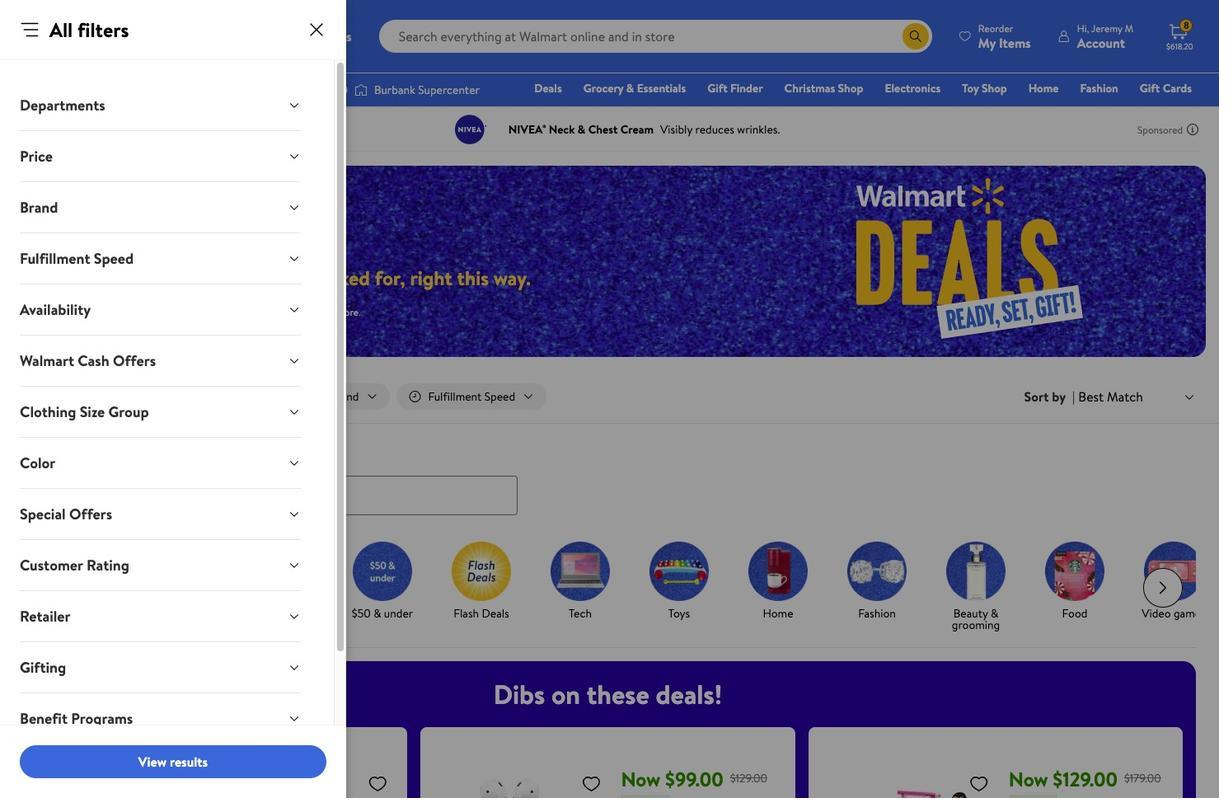 Task type: describe. For each thing, give the bounding box(es) containing it.
now $129.00 $179.00
[[1009, 765, 1161, 793]]

gift cards registry
[[1002, 80, 1192, 120]]

Walmart Site-Wide search field
[[379, 20, 932, 53]]

$50 & under link
[[340, 541, 425, 622]]

brand
[[20, 197, 58, 218]]

gift for finder
[[708, 80, 728, 96]]

walmart+ link
[[1136, 102, 1200, 120]]

0 horizontal spatial walmart black friday deals for days image
[[33, 203, 336, 244]]

Search search field
[[379, 20, 932, 53]]

retailer button
[[7, 591, 314, 641]]

toy
[[962, 80, 979, 96]]

cards
[[1163, 80, 1192, 96]]

$99.00
[[665, 765, 724, 793]]

savings
[[87, 264, 150, 292]]

beauty & grooming
[[952, 605, 1000, 633]]

one debit
[[1066, 103, 1122, 120]]

these
[[587, 676, 650, 712]]

1 horizontal spatial home
[[1029, 80, 1059, 96]]

items
[[211, 305, 235, 319]]

get
[[64, 605, 83, 621]]

tech
[[569, 605, 592, 621]]

retailer
[[20, 606, 71, 627]]

under for $50 & under
[[384, 605, 413, 621]]

0 horizontal spatial fashion link
[[834, 541, 920, 622]]

all inside "dialog"
[[49, 16, 73, 44]]

view results
[[138, 753, 208, 771]]

for,
[[375, 264, 405, 292]]

$25 & under
[[253, 605, 314, 621]]

close panel image
[[307, 20, 326, 40]]

deals!
[[656, 676, 722, 712]]

clothing size group button
[[7, 387, 314, 437]]

$179.00
[[1125, 770, 1161, 786]]

shop ten dollars and under. image
[[155, 541, 214, 601]]

dibs
[[494, 676, 545, 712]]

special offers
[[20, 504, 112, 524]]

2 horizontal spatial deals
[[534, 80, 562, 96]]

rain
[[130, 305, 146, 319]]

available
[[287, 305, 323, 319]]

special
[[20, 504, 66, 524]]

price button
[[7, 131, 314, 181]]

speed
[[94, 248, 134, 269]]

toys
[[668, 605, 690, 621]]

sponsored
[[1138, 122, 1183, 136]]

beauty
[[954, 605, 988, 621]]

1 horizontal spatial $129.00
[[1053, 765, 1118, 793]]

& for $25
[[274, 605, 282, 621]]

video games link
[[1131, 541, 1217, 622]]

$50
[[352, 605, 371, 621]]

view results button
[[20, 745, 326, 778]]

while supplies last. no rain checks. select items may not be available in-store.
[[33, 305, 361, 319]]

size
[[80, 402, 105, 422]]

debit
[[1093, 103, 1122, 120]]

1 vertical spatial offers
[[69, 504, 112, 524]]

while
[[33, 305, 57, 319]]

0 vertical spatial offers
[[113, 350, 156, 371]]

one debit link
[[1058, 102, 1129, 120]]

0 vertical spatial fashion link
[[1073, 79, 1126, 97]]

special offers button
[[7, 489, 314, 539]]

walmart cash offers button
[[7, 336, 314, 386]]

video games
[[1142, 605, 1206, 621]]

deals inside search field
[[20, 442, 55, 463]]

clothing size group
[[20, 402, 149, 422]]

8
[[1184, 18, 1190, 32]]

way.
[[494, 264, 531, 292]]

shop video games. image
[[1144, 541, 1204, 601]]

|
[[1073, 388, 1075, 406]]

no
[[115, 305, 128, 319]]

major savings on everything they asked for, right this way.
[[33, 264, 531, 292]]

0 horizontal spatial christmas
[[61, 616, 111, 633]]

customer rating
[[20, 555, 129, 575]]

availability button
[[7, 284, 314, 335]]

gift for cards
[[1140, 80, 1160, 96]]

departments button
[[7, 80, 314, 130]]

under for $25 & under
[[285, 605, 314, 621]]

$129.00 inside now $99.00 $129.00
[[730, 770, 768, 786]]

1 horizontal spatial on
[[552, 676, 580, 712]]

electronics
[[885, 80, 941, 96]]

programs
[[71, 708, 133, 729]]

it
[[86, 605, 93, 621]]

sort
[[1025, 388, 1049, 406]]

grooming
[[952, 616, 1000, 633]]

games
[[1174, 605, 1206, 621]]

toys link
[[636, 541, 722, 622]]

grocery & essentials link
[[576, 79, 694, 97]]

fulfillment speed button
[[7, 233, 314, 284]]

shop toys. image
[[650, 541, 709, 601]]

$25
[[253, 605, 272, 621]]

add to favorites list, barbie dreamhouse, 75+ pieces, pool party doll house with 3 story slide image
[[969, 773, 989, 794]]

registry link
[[995, 102, 1052, 120]]

all filters inside 'all filters' "dialog"
[[49, 16, 129, 44]]

right
[[410, 264, 452, 292]]

cash
[[78, 350, 109, 371]]

view
[[138, 753, 167, 771]]



Task type: vqa. For each thing, say whether or not it's contained in the screenshot.
second under from right
yes



Task type: locate. For each thing, give the bounding box(es) containing it.
all up departments
[[49, 16, 73, 44]]

group
[[46, 740, 394, 798]]

flash
[[454, 605, 479, 621]]

1 vertical spatial fashion link
[[834, 541, 920, 622]]

add to favorites list, frigidaire 26 lb retro bullet ice maker, silver, efic128 image
[[368, 773, 388, 794]]

all down walmart
[[51, 388, 64, 405]]

flash deals
[[454, 605, 509, 621]]

shop right toy
[[982, 80, 1007, 96]]

0 vertical spatial fashion
[[1080, 80, 1119, 96]]

filters
[[77, 16, 129, 44], [67, 388, 96, 405]]

be
[[274, 305, 284, 319]]

electronics link
[[878, 79, 948, 97]]

grocery & essentials
[[583, 80, 686, 96]]

search image
[[33, 488, 46, 501]]

gift cards link
[[1133, 79, 1200, 97]]

toy shop link
[[955, 79, 1015, 97]]

0 horizontal spatial now
[[621, 765, 661, 793]]

food link
[[1032, 541, 1118, 622]]

1 horizontal spatial by
[[1052, 388, 1066, 406]]

0 vertical spatial on
[[155, 264, 176, 292]]

on right dibs
[[552, 676, 580, 712]]

deals link
[[527, 79, 569, 97]]

shop fifty dollars and under. image
[[353, 541, 412, 601]]

0 horizontal spatial on
[[155, 264, 176, 292]]

all filters down walmart cash offers
[[51, 388, 96, 405]]

shop inside "toy shop" link
[[982, 80, 1007, 96]]

checks.
[[148, 305, 180, 319]]

1 horizontal spatial home link
[[1021, 79, 1066, 97]]

deals
[[534, 80, 562, 96], [20, 442, 55, 463], [482, 605, 509, 621]]

all inside button
[[51, 388, 64, 405]]

by left |
[[1052, 388, 1066, 406]]

1 vertical spatial home link
[[735, 541, 821, 622]]

video
[[1142, 605, 1171, 621]]

color button
[[7, 438, 314, 488]]

deals right flash
[[482, 605, 509, 621]]

0 horizontal spatial fashion
[[858, 605, 896, 621]]

christmas
[[785, 80, 835, 96], [61, 616, 111, 633]]

gift left finder at top right
[[708, 80, 728, 96]]

$129.00 left $179.00
[[1053, 765, 1118, 793]]

by inside the get it by christmas
[[95, 605, 107, 621]]

offers right cash
[[113, 350, 156, 371]]

$618.20
[[1167, 40, 1194, 52]]

0 horizontal spatial shop
[[838, 80, 864, 96]]

brand button
[[7, 182, 314, 233]]

1 horizontal spatial now
[[1009, 765, 1048, 793]]

get it by christmas
[[61, 605, 111, 633]]

& for grocery
[[626, 80, 634, 96]]

0 vertical spatial all
[[49, 16, 73, 44]]

fashion image
[[848, 541, 907, 601]]

1 horizontal spatial under
[[384, 605, 413, 621]]

registry
[[1002, 103, 1044, 120]]

walmart black friday deals for days image
[[750, 166, 1206, 357], [33, 203, 336, 244]]

by inside sort and filter section element
[[1052, 388, 1066, 406]]

rating
[[87, 555, 129, 575]]

flash deals image
[[452, 541, 511, 601]]

everything
[[181, 264, 274, 292]]

food
[[1062, 605, 1088, 621]]

not
[[257, 305, 271, 319]]

& right $25
[[274, 605, 282, 621]]

2 shop from the left
[[982, 80, 1007, 96]]

& inside $50 & under link
[[374, 605, 381, 621]]

1 vertical spatial home
[[763, 605, 794, 621]]

one
[[1066, 103, 1091, 120]]

now right add to favorites list, apple airpods with charging case (2nd generation) icon
[[621, 765, 661, 793]]

grocery
[[583, 80, 624, 96]]

1 vertical spatial on
[[552, 676, 580, 712]]

1 vertical spatial christmas
[[61, 616, 111, 633]]

deals left 'grocery'
[[534, 80, 562, 96]]

$25 & under link
[[241, 541, 326, 622]]

1 horizontal spatial gift
[[1140, 80, 1160, 96]]

walmart image
[[26, 23, 134, 49]]

major
[[33, 264, 83, 292]]

& inside $25 & under link
[[274, 605, 282, 621]]

& inside grocery & essentials link
[[626, 80, 634, 96]]

0 horizontal spatial home link
[[735, 541, 821, 622]]

gifting
[[20, 657, 66, 678]]

they
[[279, 264, 317, 292]]

supplies
[[59, 305, 93, 319]]

all filters up departments
[[49, 16, 129, 44]]

sort by |
[[1025, 388, 1075, 406]]

fashion down fashion image
[[858, 605, 896, 621]]

2 under from the left
[[384, 605, 413, 621]]

0 vertical spatial home link
[[1021, 79, 1066, 97]]

now for now $129.00
[[1009, 765, 1048, 793]]

shop twenty-five dollars and under. image
[[254, 541, 313, 601]]

clothing
[[20, 402, 76, 422]]

0 horizontal spatial home
[[763, 605, 794, 621]]

1 horizontal spatial christmas
[[785, 80, 835, 96]]

under right $50
[[384, 605, 413, 621]]

gift finder
[[708, 80, 763, 96]]

gifting button
[[7, 642, 314, 693]]

essentials
[[637, 80, 686, 96]]

home up registry link
[[1029, 80, 1059, 96]]

0 horizontal spatial by
[[95, 605, 107, 621]]

walmart+
[[1143, 103, 1192, 120]]

fulfillment speed
[[20, 248, 134, 269]]

1 gift from the left
[[708, 80, 728, 96]]

Search in deals search field
[[20, 475, 518, 515]]

home image
[[749, 541, 808, 601]]

1 shop from the left
[[838, 80, 864, 96]]

by right 'it' at bottom
[[95, 605, 107, 621]]

& right 'grocery'
[[626, 80, 634, 96]]

now right add to favorites list, barbie dreamhouse, 75+ pieces, pool party doll house with 3 story slide image
[[1009, 765, 1048, 793]]

1 vertical spatial filters
[[67, 388, 96, 405]]

1 under from the left
[[285, 605, 314, 621]]

availability
[[20, 299, 91, 320]]

add to favorites list, apple airpods with charging case (2nd generation) image
[[582, 773, 601, 794]]

shop food image
[[1045, 541, 1105, 601]]

finder
[[730, 80, 763, 96]]

dibs on these deals!
[[494, 676, 722, 712]]

gift
[[708, 80, 728, 96], [1140, 80, 1160, 96]]

all filters dialog
[[0, 0, 346, 798]]

2 vertical spatial deals
[[482, 605, 509, 621]]

0 horizontal spatial under
[[285, 605, 314, 621]]

shop for christmas shop
[[838, 80, 864, 96]]

customer
[[20, 555, 83, 575]]

& inside beauty & grooming
[[991, 605, 999, 621]]

asked
[[321, 264, 370, 292]]

2 now from the left
[[1009, 765, 1048, 793]]

benefit
[[20, 708, 68, 729]]

home down the "home" image
[[763, 605, 794, 621]]

shop tech. image
[[551, 541, 610, 601]]

1 vertical spatial fashion
[[858, 605, 896, 621]]

on up checks.
[[155, 264, 176, 292]]

deals down clothing
[[20, 442, 55, 463]]

0 horizontal spatial $129.00
[[730, 770, 768, 786]]

get it by christmas link
[[43, 541, 129, 634]]

christmas shop link
[[777, 79, 871, 97]]

next slide for chipmodulewithimages list image
[[1144, 568, 1183, 607]]

1 horizontal spatial fashion
[[1080, 80, 1119, 96]]

gift inside gift cards registry
[[1140, 80, 1160, 96]]

0 vertical spatial christmas
[[785, 80, 835, 96]]

gift finder link
[[700, 79, 771, 97]]

by
[[1052, 388, 1066, 406], [95, 605, 107, 621]]

1 horizontal spatial deals
[[482, 605, 509, 621]]

fashion link
[[1073, 79, 1126, 97], [834, 541, 920, 622]]

filters inside button
[[67, 388, 96, 405]]

all filters inside all filters button
[[51, 388, 96, 405]]

price
[[20, 146, 53, 167]]

& right the beauty
[[991, 605, 999, 621]]

0 vertical spatial filters
[[77, 16, 129, 44]]

1 vertical spatial all
[[51, 388, 64, 405]]

all filters
[[49, 16, 129, 44], [51, 388, 96, 405]]

0 horizontal spatial gift
[[708, 80, 728, 96]]

& right $50
[[374, 605, 381, 621]]

1 horizontal spatial fashion link
[[1073, 79, 1126, 97]]

in-
[[325, 305, 337, 319]]

beauty & grooming link
[[933, 541, 1019, 634]]

benefit programs button
[[7, 693, 314, 744]]

customer rating button
[[7, 540, 314, 590]]

departments
[[20, 95, 105, 115]]

store.
[[337, 305, 361, 319]]

gift left cards
[[1140, 80, 1160, 96]]

0 vertical spatial home
[[1029, 80, 1059, 96]]

1 vertical spatial deals
[[20, 442, 55, 463]]

shop for toy shop
[[982, 80, 1007, 96]]

shop inside christmas shop link
[[838, 80, 864, 96]]

fashion
[[1080, 80, 1119, 96], [858, 605, 896, 621]]

walmart
[[20, 350, 74, 371]]

& for beauty
[[991, 605, 999, 621]]

1 horizontal spatial walmart black friday deals for days image
[[750, 166, 1206, 357]]

2 gift from the left
[[1140, 80, 1160, 96]]

tech link
[[538, 541, 623, 622]]

fulfillment
[[20, 248, 90, 269]]

all
[[49, 16, 73, 44], [51, 388, 64, 405]]

1 vertical spatial all filters
[[51, 388, 96, 405]]

may
[[237, 305, 254, 319]]

shop beauty and grooming. image
[[947, 541, 1006, 601]]

flash deals link
[[439, 541, 524, 622]]

now for now $99.00
[[621, 765, 661, 793]]

$129.00 right $99.00
[[730, 770, 768, 786]]

8 $618.20
[[1167, 18, 1194, 52]]

1 now from the left
[[621, 765, 661, 793]]

color
[[20, 453, 56, 473]]

select
[[182, 305, 209, 319]]

offers right the special
[[69, 504, 112, 524]]

filters inside "dialog"
[[77, 16, 129, 44]]

0 vertical spatial by
[[1052, 388, 1066, 406]]

& for $50
[[374, 605, 381, 621]]

results
[[170, 753, 208, 771]]

0 horizontal spatial deals
[[20, 442, 55, 463]]

get gifts in time for christmas. image
[[56, 541, 115, 601]]

Deals search field
[[0, 442, 1219, 515]]

1 vertical spatial by
[[95, 605, 107, 621]]

this
[[457, 264, 489, 292]]

$50 & under
[[352, 605, 413, 621]]

sort and filter section element
[[0, 370, 1219, 423]]

fashion up one debit link
[[1080, 80, 1119, 96]]

0 vertical spatial all filters
[[49, 16, 129, 44]]

shop left electronics
[[838, 80, 864, 96]]

1 horizontal spatial shop
[[982, 80, 1007, 96]]

now $99.00 $129.00
[[621, 765, 768, 793]]

home link
[[1021, 79, 1066, 97], [735, 541, 821, 622]]

under right $25
[[285, 605, 314, 621]]

0 vertical spatial deals
[[534, 80, 562, 96]]



